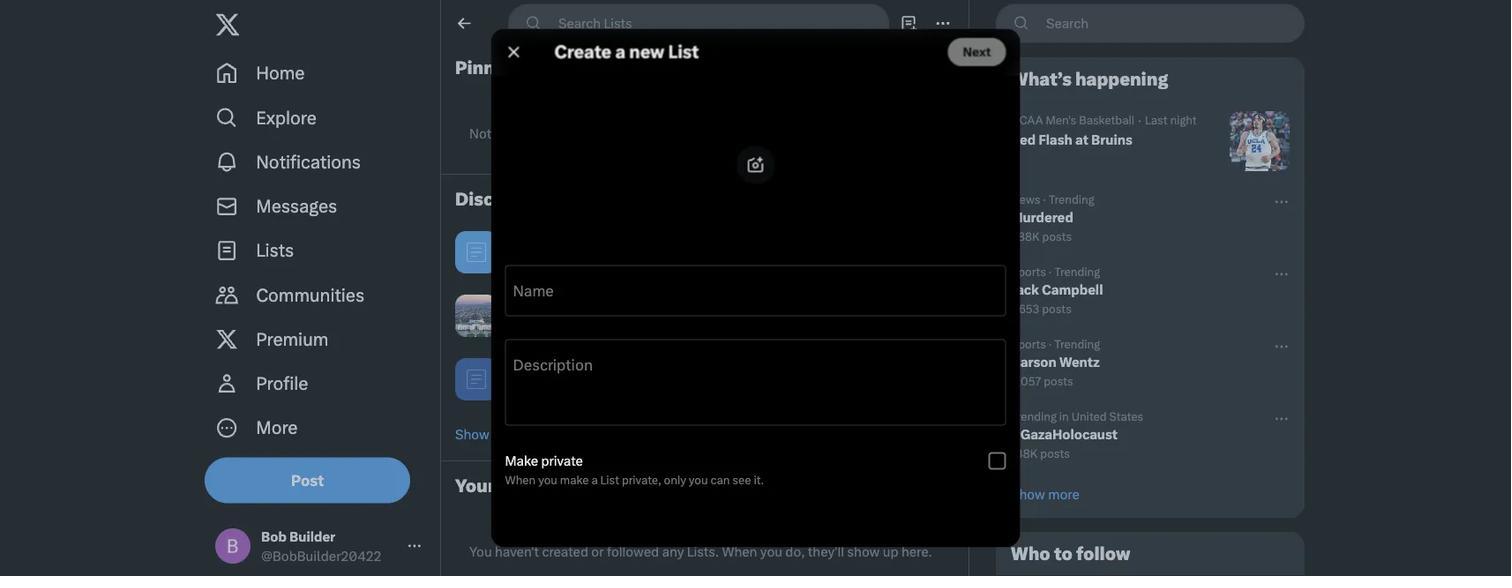 Task type: locate. For each thing, give the bounding box(es) containing it.
0 horizontal spatial show
[[455, 426, 489, 442]]

0 vertical spatial show more
[[455, 426, 524, 442]]

148k
[[1011, 446, 1038, 460]]

see
[[536, 125, 558, 141], [733, 473, 751, 487]]

do,
[[785, 543, 805, 559]]

quickly.
[[857, 125, 903, 141]]

1 search query text field from the left
[[548, 5, 888, 42]]

· inside sports · trending carson wentz 2,057 posts
[[1049, 337, 1052, 351]]

favorite
[[681, 125, 727, 141]]

haven't
[[495, 543, 539, 559]]

· left the 27 on the left bottom of page
[[587, 363, 590, 376]]

show more inside lists timeline element
[[455, 426, 524, 442]]

·
[[1138, 112, 1142, 128], [1043, 192, 1046, 206], [1049, 265, 1052, 278], [1049, 337, 1052, 351], [587, 363, 590, 376]]

0 horizontal spatial see
[[536, 125, 558, 141]]

posts inside trending in united states #gazaholocaust 148k posts
[[1040, 446, 1070, 460]]

la news + community
[[512, 298, 655, 314]]

more down #gazaholocaust
[[1048, 486, 1080, 502]]

profile link
[[205, 361, 433, 406]]

posts down wentz
[[1044, 374, 1073, 388]]

to for nothing
[[521, 125, 533, 141]]

basketball
[[1079, 113, 1135, 127]]

sports inside sports · trending jack campbell 1,653 posts
[[1011, 265, 1046, 278]]

more inside lists timeline element
[[492, 426, 524, 442]]

· up the "murdered"
[[1043, 192, 1046, 206]]

new right 'create'
[[629, 42, 665, 63]]

a right make
[[591, 473, 598, 487]]

None text field
[[513, 365, 998, 418]]

news for local news · 27 members
[[548, 362, 583, 378]]

0 vertical spatial list
[[668, 42, 699, 63]]

you down private
[[538, 473, 557, 487]]

you haven't created or followed any lists. when you do, they'll show up here.
[[469, 543, 932, 559]]

you inside lists timeline element
[[760, 543, 782, 559]]

0 vertical spatial new
[[629, 42, 665, 63]]

1 horizontal spatial show more
[[1011, 486, 1080, 502]]

1 vertical spatial show
[[1011, 486, 1045, 502]]

0 horizontal spatial search query text field
[[548, 5, 888, 42]]

0 horizontal spatial new
[[536, 189, 572, 210]]

make
[[505, 453, 538, 469]]

search query text field for search search box
[[1036, 5, 1304, 42]]

post
[[291, 471, 324, 489]]

to right who
[[1054, 543, 1073, 565]]

0 vertical spatial show
[[455, 426, 489, 442]]

show for pinned
[[455, 426, 489, 442]]

1 horizontal spatial show
[[1011, 486, 1045, 502]]

lists.
[[687, 543, 719, 559]]

0 horizontal spatial when
[[505, 473, 536, 487]]

show
[[455, 426, 489, 442], [1011, 486, 1045, 502]]

show inside lists timeline element
[[455, 426, 489, 442]]

posts down the "murdered"
[[1042, 229, 1072, 243]]

to right nothing on the top of the page
[[521, 125, 533, 141]]

1 horizontal spatial list
[[668, 42, 699, 63]]

show up "your" on the left bottom of the page
[[455, 426, 489, 442]]

· inside the news · trending murdered 388k posts
[[1043, 192, 1046, 206]]

0 vertical spatial news
[[1011, 192, 1040, 206]]

list inside make private when you make a list private, only you can see it.
[[600, 473, 619, 487]]

· left last
[[1138, 112, 1142, 128]]

list left private,
[[600, 473, 619, 487]]

trending inside sports · trending jack campbell 1,653 posts
[[1054, 265, 1100, 278]]

show more link up follow
[[997, 471, 1304, 517]]

new right discover
[[536, 189, 572, 210]]

see left here
[[536, 125, 558, 141]]

show
[[847, 543, 880, 559]]

0 horizontal spatial show more link
[[441, 411, 969, 457]]

you left do,
[[760, 543, 782, 559]]

1 vertical spatial show more
[[1011, 486, 1080, 502]]

premium
[[256, 329, 329, 350]]

private,
[[622, 473, 661, 487]]

lists down make on the bottom of page
[[499, 475, 540, 497]]

show more for pinned
[[455, 426, 524, 442]]

search query text field inside search search box
[[1036, 5, 1304, 42]]

1 horizontal spatial show more link
[[997, 471, 1304, 517]]

yet
[[591, 125, 609, 141]]

1 vertical spatial see
[[733, 473, 751, 487]]

· for murdered
[[1043, 192, 1046, 206]]

sports for carson
[[1011, 337, 1046, 351]]

1 horizontal spatial see
[[733, 473, 751, 487]]

can
[[711, 473, 730, 487]]

1 vertical spatial list
[[600, 473, 619, 487]]

create a new list dialog
[[0, 0, 1511, 576]]

when down make on the bottom of page
[[505, 473, 536, 487]]

2 sports from the top
[[1011, 337, 1046, 351]]

lists right favorite
[[730, 125, 758, 141]]

· for jack
[[1049, 265, 1052, 278]]

search query text field for search lists search box
[[548, 5, 888, 42]]

trending inside sports · trending carson wentz 2,057 posts
[[1054, 337, 1100, 351]]

to
[[521, 125, 533, 141], [761, 125, 774, 141], [1054, 543, 1073, 565]]

list up nothing to see here yet — pin your favorite lists to access them quickly.
[[668, 42, 699, 63]]

followed
[[607, 543, 659, 559]]

none text field inside create a new list group
[[513, 291, 998, 308]]

sports · trending carson wentz 2,057 posts
[[1011, 337, 1100, 388]]

0 vertical spatial show more link
[[441, 411, 969, 457]]

trending inside trending in united states #gazaholocaust 148k posts
[[1011, 409, 1057, 423]]

trending up wentz
[[1054, 337, 1100, 351]]

when
[[505, 473, 536, 487], [722, 543, 757, 559]]

when right lists.
[[722, 543, 757, 559]]

explore
[[256, 107, 316, 128]]

2 horizontal spatial you
[[760, 543, 782, 559]]

show more link
[[441, 411, 969, 457], [997, 471, 1304, 517]]

murdered
[[1011, 209, 1073, 225]]

any
[[662, 543, 684, 559]]

trending inside the news · trending murdered 388k posts
[[1049, 192, 1094, 206]]

posts inside sports · trending jack campbell 1,653 posts
[[1042, 302, 1072, 315]]

red
[[1011, 131, 1036, 147]]

community
[[580, 298, 655, 314]]

1 horizontal spatial more
[[1048, 486, 1080, 502]]

2 horizontal spatial to
[[1054, 543, 1073, 565]]

sports up carson
[[1011, 337, 1046, 351]]

more up make on the bottom of page
[[492, 426, 524, 442]]

None text field
[[513, 291, 998, 308]]

when inside make private when you make a list private, only you can see it.
[[505, 473, 536, 487]]

sports inside sports · trending carson wentz 2,057 posts
[[1011, 337, 1046, 351]]

search query text field inside search lists search box
[[548, 5, 888, 42]]

show down 148k
[[1011, 486, 1045, 502]]

1 horizontal spatial when
[[722, 543, 757, 559]]

you
[[469, 543, 492, 559]]

to for who
[[1054, 543, 1073, 565]]

you left can
[[689, 473, 708, 487]]

· for carson
[[1049, 337, 1052, 351]]

posts
[[1042, 229, 1072, 243], [1042, 302, 1072, 315], [1044, 374, 1073, 388], [1040, 446, 1070, 460]]

communities
[[256, 284, 364, 306]]

new
[[629, 42, 665, 63], [536, 189, 572, 210]]

1 vertical spatial news
[[531, 298, 566, 314]]

access
[[777, 125, 819, 141]]

new inside lists timeline element
[[536, 189, 572, 210]]

0 vertical spatial when
[[505, 473, 536, 487]]

1 horizontal spatial new
[[629, 42, 665, 63]]

· up campbell
[[1049, 265, 1052, 278]]

0 vertical spatial sports
[[1011, 265, 1046, 278]]

news inside the news · trending murdered 388k posts
[[1011, 192, 1040, 206]]

create
[[554, 42, 611, 63]]

show more link up can
[[441, 411, 969, 457]]

lists down messages
[[256, 240, 294, 261]]

trending up campbell
[[1054, 265, 1100, 278]]

0 horizontal spatial list
[[600, 473, 619, 487]]

1 sports from the top
[[1011, 265, 1046, 278]]

what's happening
[[1011, 69, 1168, 90]]

· inside sports · trending jack campbell 1,653 posts
[[1049, 265, 1052, 278]]

1 vertical spatial sports
[[1011, 337, 1046, 351]]

news for la news + community
[[531, 298, 566, 314]]

0 vertical spatial a
[[615, 42, 625, 63]]

show for what's
[[1011, 486, 1045, 502]]

trending up the "murdered"
[[1049, 192, 1094, 206]]

1 vertical spatial a
[[591, 473, 598, 487]]

news
[[1011, 192, 1040, 206], [531, 298, 566, 314], [548, 362, 583, 378]]

0 horizontal spatial a
[[591, 473, 598, 487]]

· inside local news · 27 members
[[587, 363, 590, 376]]

show more down 148k
[[1011, 486, 1080, 502]]

a inside make private when you make a list private, only you can see it.
[[591, 473, 598, 487]]

ncaa
[[1011, 113, 1043, 127]]

news left '+'
[[531, 298, 566, 314]]

lists
[[520, 57, 562, 79], [730, 125, 758, 141], [575, 189, 616, 210], [256, 240, 294, 261], [499, 475, 540, 497]]

a right 'create'
[[615, 42, 625, 63]]

61.1k followers including @sierrasprague
[[547, 255, 759, 269]]

more
[[492, 426, 524, 442], [1048, 486, 1080, 502]]

profile
[[256, 373, 308, 394]]

make private when you make a list private, only you can see it.
[[505, 453, 764, 487]]

happening
[[1075, 69, 1168, 90]]

0 vertical spatial more
[[492, 426, 524, 442]]

1 horizontal spatial search query text field
[[1036, 5, 1304, 42]]

description
[[513, 356, 593, 373]]

see left it. in the bottom of the page
[[733, 473, 751, 487]]

trending for murdered
[[1049, 192, 1094, 206]]

pinned lists
[[455, 57, 562, 79]]

what's
[[1011, 69, 1072, 90]]

1 vertical spatial more
[[1048, 486, 1080, 502]]

create a new list
[[554, 42, 699, 63]]

communities link
[[205, 273, 433, 317]]

discover
[[455, 189, 532, 210]]

0 vertical spatial see
[[536, 125, 558, 141]]

1 vertical spatial when
[[722, 543, 757, 559]]

see inside lists timeline element
[[536, 125, 558, 141]]

1 vertical spatial show more link
[[997, 471, 1304, 517]]

news up the "murdered"
[[1011, 192, 1040, 206]]

list
[[668, 42, 699, 63], [600, 473, 619, 487]]

2 search query text field from the left
[[1036, 5, 1304, 42]]

home
[[256, 63, 305, 84]]

· up carson
[[1049, 337, 1052, 351]]

posts down #gazaholocaust
[[1040, 446, 1070, 460]]

premium link
[[205, 317, 433, 361]]

0 horizontal spatial show more
[[455, 426, 524, 442]]

2 vertical spatial news
[[548, 362, 583, 378]]

who to follow
[[1011, 543, 1130, 565]]

to left access at the top right
[[761, 125, 774, 141]]

1 vertical spatial new
[[536, 189, 572, 210]]

Search query text field
[[548, 5, 888, 42], [1036, 5, 1304, 42]]

primary navigation
[[205, 51, 433, 450]]

0 horizontal spatial to
[[521, 125, 533, 141]]

0 horizontal spatial more
[[492, 426, 524, 442]]

61.1k
[[547, 255, 573, 269]]

news left the 27 on the left bottom of page
[[548, 362, 583, 378]]

trending left in
[[1011, 409, 1057, 423]]

new inside group
[[629, 42, 665, 63]]

here
[[561, 125, 588, 141]]

trending
[[1049, 192, 1094, 206], [1054, 265, 1100, 278], [1054, 337, 1100, 351], [1011, 409, 1057, 423]]

show more link for what's happening
[[997, 471, 1304, 517]]

posts down campbell
[[1042, 302, 1072, 315]]

show more up make on the bottom of page
[[455, 426, 524, 442]]

pin
[[629, 125, 648, 141]]

posts for jack
[[1042, 302, 1072, 315]]

posts inside sports · trending carson wentz 2,057 posts
[[1044, 374, 1073, 388]]

sports up jack
[[1011, 265, 1046, 278]]



Task type: vqa. For each thing, say whether or not it's contained in the screenshot.


Task type: describe. For each thing, give the bounding box(es) containing it.
notifications
[[256, 151, 361, 173]]

lists right pinned
[[520, 57, 562, 79]]

men's
[[1046, 113, 1076, 127]]

local news · 27 members
[[512, 362, 658, 378]]

post link
[[205, 457, 410, 503]]

notifications link
[[205, 140, 433, 184]]

—
[[612, 125, 626, 141]]

at
[[1075, 131, 1088, 147]]

show more for what's
[[1011, 486, 1080, 502]]

news · trending murdered 388k posts
[[1011, 192, 1094, 243]]

see inside make private when you make a list private, only you can see it.
[[733, 473, 751, 487]]

show more link for pinned lists
[[441, 411, 969, 457]]

trending for carson wentz
[[1054, 337, 1100, 351]]

61.1k followers including @sierrasprague link
[[441, 221, 969, 284]]

lists up followers
[[575, 189, 616, 210]]

Search Lists search field
[[508, 4, 889, 43]]

messages
[[256, 196, 337, 217]]

1 horizontal spatial you
[[689, 473, 708, 487]]

night
[[1170, 113, 1197, 127]]

campbell
[[1042, 281, 1103, 297]]

only
[[664, 473, 686, 487]]

posts for carson
[[1044, 374, 1073, 388]]

la
[[512, 298, 528, 314]]

@sierrasprague
[[677, 255, 759, 269]]

more for what's
[[1048, 486, 1080, 502]]

next
[[963, 45, 991, 60]]

wentz
[[1059, 354, 1100, 370]]

they'll
[[808, 543, 844, 559]]

when inside lists timeline element
[[722, 543, 757, 559]]

none text field inside create a new list group
[[513, 365, 998, 418]]

them
[[822, 125, 854, 141]]

home link
[[205, 51, 433, 95]]

up
[[883, 543, 899, 559]]

your
[[455, 475, 495, 497]]

carson
[[1011, 354, 1057, 370]]

make
[[560, 473, 589, 487]]

or
[[591, 543, 604, 559]]

pinned
[[455, 57, 517, 79]]

united
[[1072, 409, 1107, 423]]

388k
[[1011, 229, 1040, 243]]

+
[[569, 298, 577, 314]]

builder
[[289, 529, 335, 545]]

private
[[541, 453, 583, 469]]

nothing to see here yet — pin your favorite lists to access them quickly.
[[469, 125, 903, 141]]

27
[[594, 363, 606, 376]]

Search search field
[[996, 4, 1305, 43]]

trending for jack campbell
[[1054, 265, 1100, 278]]

ncaa men's basketball · last night red flash at bruins
[[1011, 112, 1197, 147]]

create a new list group
[[0, 0, 1511, 576]]

bruins
[[1091, 131, 1133, 147]]

0 horizontal spatial you
[[538, 473, 557, 487]]

more for pinned
[[492, 426, 524, 442]]

posts inside the news · trending murdered 388k posts
[[1042, 229, 1072, 243]]

follow
[[1076, 543, 1130, 565]]

la news + community link
[[441, 284, 969, 348]]

your
[[651, 125, 678, 141]]

nothing
[[469, 125, 518, 141]]

bob
[[261, 529, 287, 545]]

explore link
[[205, 95, 433, 140]]

trending in united states #gazaholocaust 148k posts
[[1011, 409, 1144, 460]]

here.
[[902, 543, 932, 559]]

your lists
[[455, 475, 540, 497]]

messages link
[[205, 184, 433, 228]]

states
[[1109, 409, 1144, 423]]

in
[[1059, 409, 1069, 423]]

sports · trending jack campbell 1,653 posts
[[1011, 265, 1103, 315]]

flash
[[1039, 131, 1073, 147]]

lists timeline element
[[441, 0, 969, 576]]

· inside the ncaa men's basketball · last night red flash at bruins
[[1138, 112, 1142, 128]]

members
[[609, 363, 658, 376]]

followers
[[576, 255, 624, 269]]

1 horizontal spatial to
[[761, 125, 774, 141]]

last
[[1145, 113, 1168, 127]]

discover new lists
[[455, 189, 616, 210]]

#gazaholocaust
[[1011, 426, 1118, 442]]

who
[[1011, 543, 1050, 565]]

sports for jack
[[1011, 265, 1046, 278]]

name
[[513, 282, 554, 299]]

it.
[[754, 473, 764, 487]]

lists inside lists link
[[256, 240, 294, 261]]

1 horizontal spatial a
[[615, 42, 625, 63]]

posts for states
[[1040, 446, 1070, 460]]

2,057
[[1011, 374, 1041, 388]]

jack
[[1011, 281, 1039, 297]]

local
[[512, 362, 545, 378]]

@bobbuilder20422
[[261, 548, 381, 564]]

including
[[626, 255, 674, 269]]

bob builder @bobbuilder20422
[[261, 529, 381, 564]]

next button
[[948, 38, 1006, 66]]



